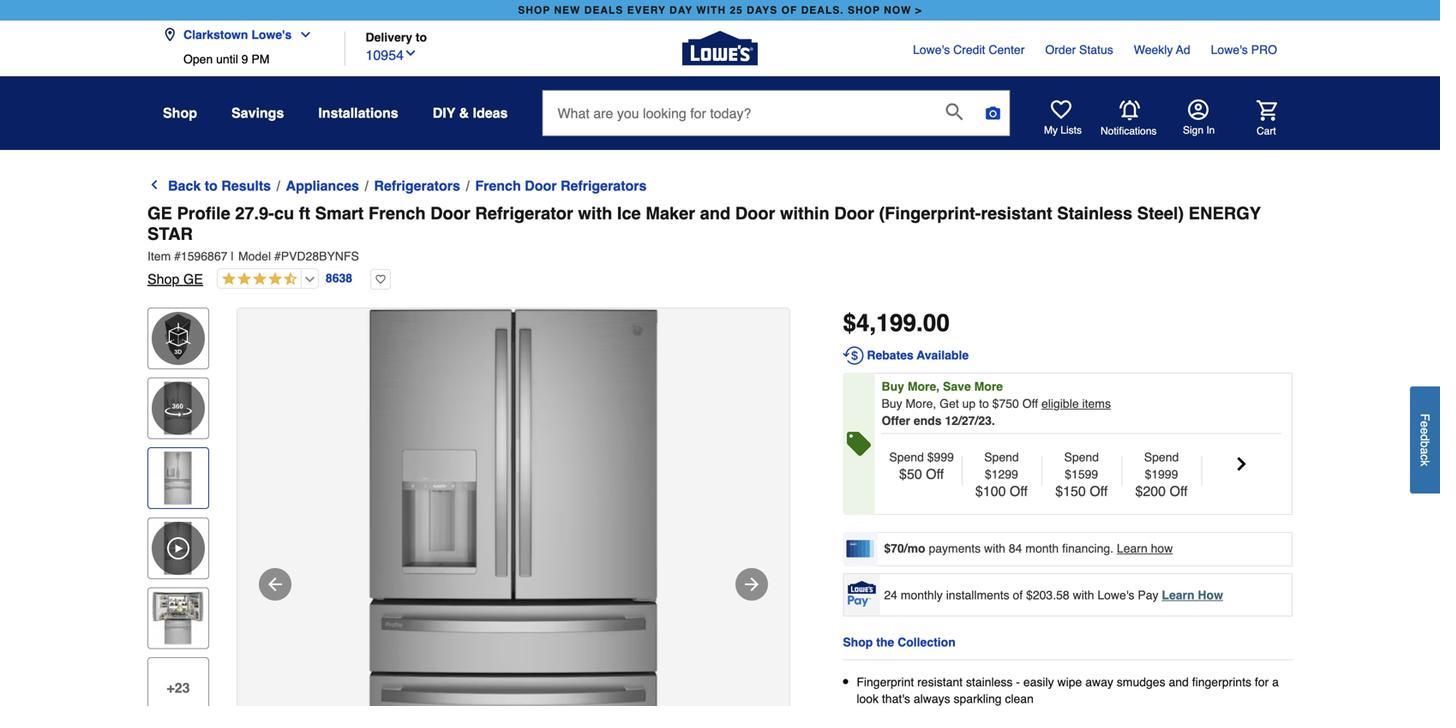 Task type: vqa. For each thing, say whether or not it's contained in the screenshot.
Holiday Decorations
no



Task type: locate. For each thing, give the bounding box(es) containing it.
refrigerators up ice
[[561, 178, 647, 194]]

0 horizontal spatial french
[[368, 204, 426, 223]]

lowe's home improvement lists image
[[1051, 99, 1072, 120]]

installations button
[[318, 98, 398, 129]]

2 vertical spatial with
[[1073, 588, 1094, 602]]

spend $1999 $200 off
[[1135, 450, 1188, 499]]

0 vertical spatial chevron down image
[[292, 28, 312, 42]]

fingerprint
[[857, 675, 914, 689]]

1 shop from the left
[[518, 4, 550, 16]]

french down refrigerators link
[[368, 204, 426, 223]]

steel)
[[1137, 204, 1184, 223]]

within
[[780, 204, 830, 223]]

installations
[[318, 105, 398, 121]]

2 vertical spatial to
[[979, 397, 989, 411]]

# right the item
[[174, 249, 181, 263]]

# right model
[[274, 249, 281, 263]]

d
[[1418, 434, 1432, 441]]

$1599
[[1065, 468, 1098, 481]]

spend inside spend $999 $50 off
[[889, 450, 924, 464]]

spend inside spend $1599 $150 off
[[1064, 450, 1099, 464]]

off inside spend $1299 $100 off
[[1010, 483, 1028, 499]]

lowe's home improvement cart image
[[1257, 100, 1277, 121]]

4 spend from the left
[[1144, 450, 1179, 464]]

e up d
[[1418, 421, 1432, 428]]

9
[[241, 52, 248, 66]]

available
[[917, 349, 969, 362]]

learn left how
[[1117, 542, 1148, 555]]

door right 'within'
[[834, 204, 874, 223]]

buy up offer in the bottom of the page
[[882, 397, 902, 411]]

1 vertical spatial shop
[[147, 271, 179, 287]]

more
[[974, 380, 1003, 393]]

ice
[[617, 204, 641, 223]]

with
[[578, 204, 612, 223], [984, 542, 1005, 555], [1073, 588, 1094, 602]]

1 horizontal spatial chevron down image
[[404, 46, 417, 60]]

pay
[[1138, 588, 1159, 602]]

2 spend from the left
[[984, 450, 1019, 464]]

resistant inside fingerprint resistant stainless - easily wipe away smudges and fingerprints for a look that's always sparkling clean
[[917, 675, 963, 689]]

off inside spend $1999 $200 off
[[1170, 483, 1188, 499]]

1 horizontal spatial ge
[[183, 271, 203, 287]]

item number 1 5 9 6 8 6 7 and model number p v d 2 8 b y n f s element
[[147, 248, 1293, 265]]

0 vertical spatial to
[[416, 30, 427, 44]]

and right the smudges on the right of the page
[[1169, 675, 1189, 689]]

lowe's inside lowe's credit center link
[[913, 43, 950, 57]]

$50
[[899, 466, 922, 482]]

buy for buy more, save more
[[882, 380, 904, 393]]

buy down rebates
[[882, 380, 904, 393]]

ge inside ge profile 27.9-cu ft smart french door refrigerator with ice maker and door within door (fingerprint-resistant stainless steel) energy star item # 1596867 | model # pvd28bynfs
[[147, 204, 172, 223]]

with left ice
[[578, 204, 612, 223]]

0 vertical spatial ge
[[147, 204, 172, 223]]

my lists link
[[1044, 99, 1082, 137]]

0 horizontal spatial with
[[578, 204, 612, 223]]

refrigerators down diy
[[374, 178, 460, 194]]

weekly ad
[[1134, 43, 1190, 57]]

chevron down image inside 10954 button
[[404, 46, 417, 60]]

ft
[[299, 204, 310, 223]]

1 spend from the left
[[889, 450, 924, 464]]

0 vertical spatial and
[[700, 204, 731, 223]]

1 horizontal spatial resistant
[[981, 204, 1052, 223]]

chevron down image
[[292, 28, 312, 42], [404, 46, 417, 60]]

buy more, save more
[[882, 380, 1003, 393]]

3 spend from the left
[[1064, 450, 1099, 464]]

0 horizontal spatial ge
[[147, 204, 172, 223]]

of
[[781, 4, 797, 16]]

1 horizontal spatial shop
[[848, 4, 880, 16]]

how
[[1151, 542, 1173, 555]]

1 # from the left
[[174, 249, 181, 263]]

off down $1299
[[1010, 483, 1028, 499]]

0 horizontal spatial refrigerators
[[374, 178, 460, 194]]

1 vertical spatial buy
[[882, 397, 902, 411]]

0 horizontal spatial shop
[[518, 4, 550, 16]]

savings button
[[231, 98, 284, 129]]

lowe's up pm
[[251, 28, 292, 42]]

how
[[1198, 588, 1223, 602]]

shop for shop the collection
[[843, 636, 873, 649]]

1 vertical spatial french
[[368, 204, 426, 223]]

1 horizontal spatial a
[[1418, 448, 1432, 454]]

items
[[1082, 397, 1111, 411]]

shop the collection
[[843, 636, 956, 649]]

1 buy from the top
[[882, 380, 904, 393]]

spend inside spend $1299 $100 off
[[984, 450, 1019, 464]]

1 horizontal spatial and
[[1169, 675, 1189, 689]]

1596867
[[181, 249, 228, 263]]

with left 84
[[984, 542, 1005, 555]]

25
[[730, 4, 743, 16]]

wipe
[[1057, 675, 1082, 689]]

french
[[475, 178, 521, 194], [368, 204, 426, 223]]

ge  #pvd28bynfs image
[[237, 309, 790, 706]]

0 vertical spatial a
[[1418, 448, 1432, 454]]

off down $1599 on the right bottom of page
[[1090, 483, 1108, 499]]

spend for $100
[[984, 450, 1019, 464]]

spend for $200
[[1144, 450, 1179, 464]]

1 horizontal spatial #
[[274, 249, 281, 263]]

$70/mo
[[884, 542, 925, 555]]

spend up $1599 on the right bottom of page
[[1064, 450, 1099, 464]]

chevron left image
[[147, 178, 161, 192]]

1 vertical spatial and
[[1169, 675, 1189, 689]]

.
[[916, 309, 923, 337]]

shop for shop
[[163, 105, 197, 121]]

learn right pay
[[1162, 588, 1195, 602]]

shop down the item
[[147, 271, 179, 287]]

spend up $1999
[[1144, 450, 1179, 464]]

sparkling
[[954, 692, 1002, 706]]

spend up $1299
[[984, 450, 1019, 464]]

0 horizontal spatial a
[[1272, 675, 1279, 689]]

to right up
[[979, 397, 989, 411]]

1 horizontal spatial with
[[984, 542, 1005, 555]]

1 vertical spatial resistant
[[917, 675, 963, 689]]

to right back
[[205, 178, 218, 194]]

off inside spend $1599 $150 off
[[1090, 483, 1108, 499]]

ge up the "star"
[[147, 204, 172, 223]]

0 vertical spatial resistant
[[981, 204, 1052, 223]]

0 vertical spatial shop
[[163, 105, 197, 121]]

84
[[1009, 542, 1022, 555]]

to right "delivery"
[[416, 30, 427, 44]]

more, down rebates available
[[908, 380, 940, 393]]

1 e from the top
[[1418, 421, 1432, 428]]

pm
[[251, 52, 270, 66]]

clean
[[1005, 692, 1034, 706]]

now
[[884, 4, 912, 16]]

0 vertical spatial more,
[[908, 380, 940, 393]]

shop new deals every day with 25 days of deals. shop now >
[[518, 4, 922, 16]]

camera image
[[984, 105, 1002, 122]]

2 horizontal spatial to
[[979, 397, 989, 411]]

0 horizontal spatial learn
[[1117, 542, 1148, 555]]

resistant up always
[[917, 675, 963, 689]]

with right $203.58
[[1073, 588, 1094, 602]]

$1299
[[985, 468, 1018, 481]]

more,
[[908, 380, 940, 393], [906, 397, 936, 411]]

more, for save
[[908, 380, 940, 393]]

and
[[700, 204, 731, 223], [1169, 675, 1189, 689]]

1 vertical spatial to
[[205, 178, 218, 194]]

12/27/23.
[[945, 414, 995, 428]]

shop left new
[[518, 4, 550, 16]]

1 horizontal spatial refrigerators
[[561, 178, 647, 194]]

my
[[1044, 124, 1058, 136]]

diy & ideas button
[[433, 98, 508, 129]]

1 vertical spatial learn
[[1162, 588, 1195, 602]]

off down $1999
[[1170, 483, 1188, 499]]

cart
[[1257, 125, 1276, 137]]

lowe's home improvement logo image
[[682, 11, 758, 86]]

1 horizontal spatial to
[[416, 30, 427, 44]]

financing.
[[1062, 542, 1114, 555]]

order status link
[[1045, 41, 1113, 58]]

&
[[459, 105, 469, 121]]

pvd28bynfs
[[281, 249, 359, 263]]

$100
[[975, 483, 1006, 499]]

order status
[[1045, 43, 1113, 57]]

off for $50 off
[[926, 466, 944, 482]]

ends
[[914, 414, 942, 428]]

1 vertical spatial ge
[[183, 271, 203, 287]]

spend
[[889, 450, 924, 464], [984, 450, 1019, 464], [1064, 450, 1099, 464], [1144, 450, 1179, 464]]

back to results
[[168, 178, 271, 194]]

>
[[915, 4, 922, 16]]

arrow left image
[[265, 574, 285, 595]]

1 refrigerators from the left
[[374, 178, 460, 194]]

resistant left stainless
[[981, 204, 1052, 223]]

a
[[1418, 448, 1432, 454], [1272, 675, 1279, 689]]

off inside spend $999 $50 off
[[926, 466, 944, 482]]

to for delivery
[[416, 30, 427, 44]]

item
[[147, 249, 171, 263]]

1 horizontal spatial learn
[[1162, 588, 1195, 602]]

10954 button
[[366, 43, 417, 66]]

refrigerators link
[[374, 176, 460, 196]]

2 shop from the left
[[848, 4, 880, 16]]

arrow right image
[[741, 574, 762, 595]]

spend up $50
[[889, 450, 924, 464]]

clarkstown lowe's button
[[163, 18, 319, 52]]

2 buy from the top
[[882, 397, 902, 411]]

spend inside spend $1999 $200 off
[[1144, 450, 1179, 464]]

lowe's left credit
[[913, 43, 950, 57]]

1 horizontal spatial french
[[475, 178, 521, 194]]

to
[[416, 30, 427, 44], [205, 178, 218, 194], [979, 397, 989, 411]]

that's
[[882, 692, 910, 706]]

off right $750
[[1022, 397, 1038, 411]]

ge down 1596867
[[183, 271, 203, 287]]

more, up ends
[[906, 397, 936, 411]]

1 vertical spatial chevron down image
[[404, 46, 417, 60]]

deals.
[[801, 4, 844, 16]]

0 horizontal spatial and
[[700, 204, 731, 223]]

Search Query text field
[[543, 91, 932, 135]]

for
[[1255, 675, 1269, 689]]

0 horizontal spatial #
[[174, 249, 181, 263]]

0 horizontal spatial to
[[205, 178, 218, 194]]

off down $999
[[926, 466, 944, 482]]

$200
[[1135, 483, 1166, 499]]

0 horizontal spatial chevron down image
[[292, 28, 312, 42]]

more, inside buy more, get up to $750 off eligible items offer ends 12/27/23.
[[906, 397, 936, 411]]

weekly ad link
[[1134, 41, 1190, 58]]

sign
[[1183, 124, 1204, 136]]

00
[[923, 309, 950, 337]]

k
[[1418, 460, 1432, 466]]

away
[[1085, 675, 1113, 689]]

resistant inside ge profile 27.9-cu ft smart french door refrigerator with ice maker and door within door (fingerprint-resistant stainless steel) energy star item # 1596867 | model # pvd28bynfs
[[981, 204, 1052, 223]]

shop left now
[[848, 4, 880, 16]]

savings
[[231, 105, 284, 121]]

french up refrigerator
[[475, 178, 521, 194]]

a right for
[[1272, 675, 1279, 689]]

rebates available
[[867, 349, 969, 362]]

1 vertical spatial with
[[984, 542, 1005, 555]]

None search field
[[542, 90, 1010, 150]]

1 vertical spatial more,
[[906, 397, 936, 411]]

lowe's left pay
[[1098, 588, 1135, 602]]

shop down 'open'
[[163, 105, 197, 121]]

0 horizontal spatial resistant
[[917, 675, 963, 689]]

off inside buy more, get up to $750 off eligible items offer ends 12/27/23.
[[1022, 397, 1038, 411]]

0 vertical spatial learn
[[1117, 542, 1148, 555]]

e up b
[[1418, 428, 1432, 434]]

day
[[670, 4, 693, 16]]

buy inside buy more, get up to $750 off eligible items offer ends 12/27/23.
[[882, 397, 902, 411]]

24
[[884, 588, 897, 602]]

0 vertical spatial with
[[578, 204, 612, 223]]

1 vertical spatial a
[[1272, 675, 1279, 689]]

off for $200 off
[[1170, 483, 1188, 499]]

a up k
[[1418, 448, 1432, 454]]

0 vertical spatial buy
[[882, 380, 904, 393]]

4.5 stars image
[[218, 272, 297, 288]]

and up the item number 1 5 9 6 8 6 7 and model number p v d 2 8 b y n f s element
[[700, 204, 731, 223]]

cart button
[[1233, 100, 1277, 138]]

shop left the
[[843, 636, 873, 649]]

2 vertical spatial shop
[[843, 636, 873, 649]]



Task type: describe. For each thing, give the bounding box(es) containing it.
and inside fingerprint resistant stainless - easily wipe away smudges and fingerprints for a look that's always sparkling clean
[[1169, 675, 1189, 689]]

monthly
[[901, 588, 943, 602]]

order
[[1045, 43, 1076, 57]]

f e e d b a c k button
[[1410, 386, 1440, 494]]

door down refrigerators link
[[430, 204, 470, 223]]

french door refrigerators link
[[475, 176, 647, 196]]

lowe's inside clarkstown lowe's button
[[251, 28, 292, 42]]

collection
[[898, 636, 956, 649]]

stainless
[[966, 675, 1013, 689]]

chevron down image inside clarkstown lowe's button
[[292, 28, 312, 42]]

27.9-
[[235, 204, 274, 223]]

new
[[554, 4, 581, 16]]

10954
[[366, 47, 404, 63]]

c
[[1418, 454, 1432, 460]]

fingerprints
[[1192, 675, 1252, 689]]

lowe's credit center
[[913, 43, 1025, 57]]

delivery to
[[366, 30, 427, 44]]

$999
[[927, 450, 954, 464]]

0 vertical spatial french
[[475, 178, 521, 194]]

sign in
[[1183, 124, 1215, 136]]

door left 'within'
[[735, 204, 775, 223]]

shop button
[[163, 98, 197, 129]]

shop the collection link
[[843, 632, 956, 653]]

f
[[1418, 414, 1432, 421]]

2 e from the top
[[1418, 428, 1432, 434]]

always
[[914, 692, 950, 706]]

french door refrigerators
[[475, 178, 647, 194]]

weekly
[[1134, 43, 1173, 57]]

heart outline image
[[370, 269, 391, 290]]

model
[[238, 249, 271, 263]]

save
[[943, 380, 971, 393]]

buy for buy more, get up to $750 off eligible items offer ends 12/27/23.
[[882, 397, 902, 411]]

2 horizontal spatial with
[[1073, 588, 1094, 602]]

search image
[[946, 103, 963, 120]]

back to results link
[[147, 176, 271, 196]]

lowes pay logo image
[[845, 581, 879, 607]]

ad
[[1176, 43, 1190, 57]]

stainless
[[1057, 204, 1132, 223]]

refrigerator
[[475, 204, 573, 223]]

chevron right image
[[1231, 454, 1252, 474]]

2 # from the left
[[274, 249, 281, 263]]

look
[[857, 692, 879, 706]]

tag filled image
[[847, 432, 871, 456]]

location image
[[163, 28, 177, 42]]

lowe's pro
[[1211, 43, 1277, 57]]

2 refrigerators from the left
[[561, 178, 647, 194]]

8638
[[326, 271, 352, 285]]

ge  #pvd28bynfs - thumbnail2 image
[[152, 592, 205, 645]]

buy more, get up to $750 off eligible items offer ends 12/27/23.
[[882, 397, 1111, 428]]

off for $150 off
[[1090, 483, 1108, 499]]

$750
[[992, 397, 1019, 411]]

spend $1599 $150 off
[[1055, 450, 1108, 499]]

back
[[168, 178, 201, 194]]

$
[[843, 309, 856, 337]]

a inside button
[[1418, 448, 1432, 454]]

to for back
[[205, 178, 218, 194]]

4,199
[[856, 309, 916, 337]]

month
[[1025, 542, 1059, 555]]

$1999
[[1145, 468, 1178, 481]]

shop for shop ge
[[147, 271, 179, 287]]

$70/mo payments with 84 month financing. learn how
[[884, 542, 1173, 555]]

appliances link
[[286, 176, 359, 196]]

lists
[[1061, 124, 1082, 136]]

energy
[[1189, 204, 1261, 223]]

to inside buy more, get up to $750 off eligible items offer ends 12/27/23.
[[979, 397, 989, 411]]

installments
[[946, 588, 1009, 602]]

star
[[147, 224, 193, 244]]

spend for $150
[[1064, 450, 1099, 464]]

fingerprint resistant stainless - easily wipe away smudges and fingerprints for a look that's always sparkling clean
[[857, 675, 1279, 706]]

off for $100 off
[[1010, 483, 1028, 499]]

credit
[[953, 43, 985, 57]]

lowe's credit center link
[[913, 41, 1025, 58]]

-
[[1016, 675, 1020, 689]]

shop ge
[[147, 271, 203, 287]]

ge profile 27.9-cu ft smart french door refrigerator with ice maker and door within door (fingerprint-resistant stainless steel) energy star item # 1596867 | model # pvd28bynfs
[[147, 204, 1261, 263]]

learn how link
[[1162, 588, 1223, 602]]

clarkstown
[[183, 28, 248, 42]]

ge  #pvd28bynfs - thumbnail image
[[152, 452, 205, 505]]

french inside ge profile 27.9-cu ft smart french door refrigerator with ice maker and door within door (fingerprint-resistant stainless steel) energy star item # 1596867 | model # pvd28bynfs
[[368, 204, 426, 223]]

$ 4,199 . 00
[[843, 309, 950, 337]]

with inside ge profile 27.9-cu ft smart french door refrigerator with ice maker and door within door (fingerprint-resistant stainless steel) energy star item # 1596867 | model # pvd28bynfs
[[578, 204, 612, 223]]

open until 9 pm
[[183, 52, 270, 66]]

status
[[1079, 43, 1113, 57]]

24 monthly installments of $203.58 with lowe's pay learn how
[[884, 588, 1223, 602]]

|
[[231, 249, 234, 263]]

get
[[940, 397, 959, 411]]

deals
[[584, 4, 623, 16]]

spend for $50
[[889, 450, 924, 464]]

cu
[[274, 204, 294, 223]]

lowe's left the pro
[[1211, 43, 1248, 57]]

the
[[876, 636, 894, 649]]

a inside fingerprint resistant stainless - easily wipe away smudges and fingerprints for a look that's always sparkling clean
[[1272, 675, 1279, 689]]

diy & ideas
[[433, 105, 508, 121]]

results
[[221, 178, 271, 194]]

lowe's pro link
[[1211, 41, 1277, 58]]

door up refrigerator
[[525, 178, 557, 194]]

offer
[[882, 414, 910, 428]]

spend $999 $50 off
[[889, 450, 954, 482]]

appliances
[[286, 178, 359, 194]]

clarkstown lowe's
[[183, 28, 292, 42]]

lowe's home improvement notification center image
[[1120, 100, 1140, 121]]

in
[[1206, 124, 1215, 136]]

easily
[[1023, 675, 1054, 689]]

more, for get
[[906, 397, 936, 411]]

lowe's home improvement account image
[[1188, 99, 1209, 120]]

+23
[[167, 680, 190, 696]]

notifications
[[1101, 125, 1157, 137]]

smart
[[315, 204, 364, 223]]

spend $1299 $100 off
[[975, 450, 1028, 499]]

and inside ge profile 27.9-cu ft smart french door refrigerator with ice maker and door within door (fingerprint-resistant stainless steel) energy star item # 1596867 | model # pvd28bynfs
[[700, 204, 731, 223]]

of
[[1013, 588, 1023, 602]]

center
[[989, 43, 1025, 57]]



